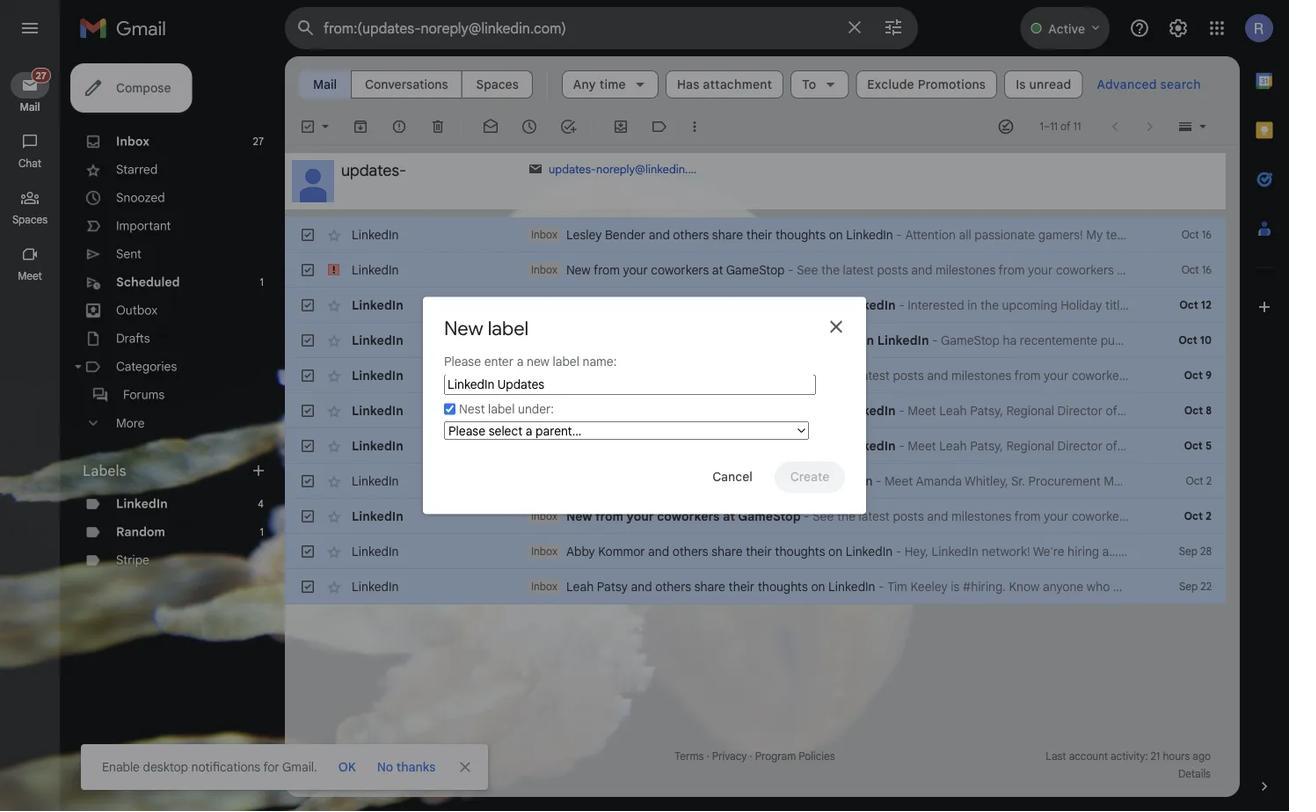 Task type: describe. For each thing, give the bounding box(es) containing it.
sep for sep 28
[[1180, 545, 1198, 558]]

at for inbox new from your coworkers at gamestop - see the latest posts and milestones from your coworkers ͏ ͏ ͏ ͏ ͏ ͏ ͏ ͏ ͏ ͏  ͏ ͏ ͏ ͏ ͏ ͏ ͏ ͏ ͏ ͏ ͏ ͏ ͏ ͏ ͏ ͏ ͏ ͏ ͏ ͏ ͏ ͏ ͏ ͏ ͏ ͏ ͏ ͏ ͏ ͏ ͏ ͏ ͏ ͏ ͏ ͏ ͏ ͏  ͏ ͏ ͏
[[723, 509, 736, 524]]

6 row from the top
[[285, 393, 1227, 429]]

mark as read image
[[482, 118, 500, 136]]

exclude
[[868, 77, 915, 92]]

oct 9
[[1185, 369, 1213, 382]]

0.02
[[299, 768, 322, 781]]

oct 10
[[1179, 334, 1213, 347]]

bender
[[605, 227, 646, 242]]

others right bender
[[673, 227, 709, 242]]

terms link
[[675, 750, 704, 763]]

has
[[677, 77, 700, 92]]

spaces
[[12, 213, 48, 227]]

16 for -
[[1203, 228, 1213, 242]]

oct 16 for latest
[[1182, 264, 1213, 277]]

chat
[[18, 157, 41, 170]]

see the latest posts and milestones from your coworkers ͏ ͏ ͏ ͏ ͏ ͏ ͏ ͏ ͏ ͏  ͏ ͏ ͏ ͏ ͏ ͏ ͏ ͏ ͏ ͏ ͏ ͏ ͏ ͏ ͏ ͏ ͏ ͏ ͏ ͏ ͏ ͏ ͏ ͏ ͏ ͏ ͏ ͏ ͏ ͏ ͏ ͏ ͏ ͏ ͏ ͏ ͏ ͏  ͏ ͏ ͏
[[813, 368, 1290, 383]]

inbox for 5th row from the top of the main content containing has attachment
[[531, 369, 558, 382]]

linkedin link
[[116, 496, 168, 512]]

settings image
[[1169, 18, 1190, 39]]

2 row from the top
[[285, 253, 1290, 288]]

10 row from the top
[[285, 534, 1290, 569]]

inbox for 1st row
[[531, 228, 558, 242]]

of
[[341, 768, 351, 781]]

categories link
[[116, 359, 177, 374]]

1 vertical spatial label
[[553, 354, 580, 370]]

11 row from the top
[[285, 569, 1227, 605]]

hiring
[[1068, 544, 1100, 559]]

notifications
[[191, 759, 261, 775]]

meet heading
[[0, 269, 60, 283]]

1 for random
[[260, 526, 264, 539]]

snooze image
[[521, 118, 539, 136]]

spaces matched by name element
[[469, 69, 526, 100]]

advanced search options image
[[876, 10, 912, 45]]

new label alert dialog
[[423, 297, 867, 514]]

move to inbox image
[[612, 118, 630, 136]]

the for see the latest posts and milestones from your coworkers ͏ ͏ ͏ ͏ ͏ ͏ ͏ ͏ ͏ ͏  ͏ ͏ ͏ ͏ ͏ ͏ ͏ ͏ ͏ ͏ ͏ ͏ ͏ ͏ ͏ ͏ ͏ ͏ ͏ ͏ ͏ ͏ ͏ ͏ ͏ ͏ ͏ ͏ ͏ ͏ ͏ ͏ ͏ ͏ ͏ ͏ ͏ ͏  ͏ ͏ ͏ ͏ ͏ ͏ ͏ ͏
[[822, 262, 840, 278]]

milestones for see the latest posts and milestones from your coworkers ͏ ͏ ͏ ͏ ͏ ͏ ͏ ͏ ͏ ͏  ͏ ͏ ͏ ͏ ͏ ͏ ͏ ͏ ͏ ͏ ͏ ͏ ͏ ͏ ͏ ͏ ͏ ͏ ͏ ͏ ͏ ͏ ͏ ͏ ͏ ͏ ͏ ͏ ͏ ͏ ͏ ͏ ͏ ͏ ͏ ͏ ͏ ͏  ͏ ͏ ͏ ͏ ͏ ͏ ͏ ͏
[[936, 262, 996, 278]]

new label
[[444, 316, 529, 341]]

10
[[1201, 334, 1213, 347]]

mail, 27 unread messages image
[[29, 72, 49, 88]]

policies
[[799, 750, 836, 763]]

advanced search button
[[1091, 69, 1209, 100]]

follow link to manage storage image
[[414, 766, 432, 783]]

a…
[[1103, 544, 1119, 559]]

sep 22
[[1180, 580, 1213, 594]]

categories
[[116, 359, 177, 374]]

forums
[[123, 387, 165, 403]]

important link
[[116, 218, 171, 234]]

others up inbox new from your coworkers at gamestop
[[692, 333, 731, 348]]

new for inbox new from your coworkers at gamestop - see the latest posts and milestones from your coworkers ͏ ͏ ͏ ͏ ͏ ͏ ͏ ͏ ͏ ͏  ͏ ͏ ͏ ͏ ͏ ͏ ͏ ͏ ͏ ͏ ͏ ͏ ͏ ͏ ͏ ͏ ͏ ͏ ͏ ͏ ͏ ͏ ͏ ͏ ͏ ͏ ͏ ͏ ͏ ͏ ͏ ͏ ͏ ͏ ͏ ͏ ͏ ͏  ͏ ͏ ͏ ͏ ͏ ͏ ͏ ͏
[[567, 262, 591, 278]]

9 row from the top
[[285, 499, 1290, 534]]

random
[[116, 524, 165, 540]]

starred link
[[116, 162, 158, 177]]

inbox for 9th row from the top
[[531, 510, 558, 523]]

snoozed
[[116, 190, 165, 205]]

scheduled
[[116, 275, 180, 290]]

Nest label under: checkbox
[[444, 403, 456, 415]]

program
[[756, 750, 797, 763]]

random link
[[116, 524, 165, 540]]

attachment
[[703, 77, 773, 92]]

new
[[527, 354, 550, 370]]

8 row from the top
[[285, 464, 1227, 499]]

1 vertical spatial posts
[[894, 368, 925, 383]]

sep 28
[[1180, 545, 1213, 558]]

program policies link
[[756, 750, 836, 763]]

terms
[[675, 750, 704, 763]]

inbox for ninth row from the bottom of the main content containing has attachment
[[531, 299, 558, 312]]

activity:
[[1111, 750, 1149, 763]]

label for nest label under:
[[488, 401, 515, 416]]

drafts
[[116, 331, 150, 346]]

snoozed link
[[116, 190, 165, 205]]

enable
[[102, 759, 140, 775]]

stripe link
[[116, 553, 149, 568]]

1 vertical spatial oct 2
[[1185, 510, 1213, 523]]

others up gamestop and others share their thoughts on linkedin -
[[658, 438, 697, 454]]

unread
[[1030, 77, 1072, 92]]

at for inbox new from your coworkers at gamestop - see the latest posts and milestones from your coworkers ͏ ͏ ͏ ͏ ͏ ͏ ͏ ͏ ͏ ͏  ͏ ͏ ͏ ͏ ͏ ͏ ͏ ͏ ͏ ͏ ͏ ͏ ͏ ͏ ͏ ͏ ͏ ͏ ͏ ͏ ͏ ͏ ͏ ͏ ͏ ͏ ͏ ͏ ͏ ͏ ͏ ͏ ͏ ͏ ͏ ͏ ͏ ͏  ͏ ͏ ͏ ͏ ͏ ͏ ͏ ͏
[[713, 262, 724, 278]]

outbox
[[116, 303, 158, 318]]

milestones for see the latest posts and milestones from your coworkers ͏ ͏ ͏ ͏ ͏ ͏ ͏ ͏ ͏ ͏  ͏ ͏ ͏ ͏ ͏ ͏ ͏ ͏ ͏ ͏ ͏ ͏ ͏ ͏ ͏ ͏ ͏ ͏ ͏ ͏ ͏ ͏ ͏ ͏ ͏ ͏ ͏ ͏ ͏ ͏ ͏ ͏ ͏ ͏ ͏ ͏ ͏ ͏  ͏ ͏ ͏
[[952, 509, 1012, 524]]

0 vertical spatial footer
[[341, 160, 500, 180]]

cancel button
[[698, 461, 768, 493]]

at for inbox new from your coworkers at gamestop
[[723, 368, 736, 383]]

sent link
[[116, 246, 142, 262]]

important
[[116, 218, 171, 234]]

oct 8
[[1185, 404, 1213, 418]]

28
[[1201, 545, 1213, 558]]

last account activity: 21 hours ago details
[[1047, 750, 1212, 781]]

more button
[[70, 409, 275, 437]]

22
[[1201, 580, 1213, 594]]

others up italia
[[658, 297, 697, 313]]

1 vertical spatial the
[[838, 368, 856, 383]]

privacy
[[712, 750, 747, 763]]

new inside alert dialog
[[444, 316, 484, 341]]

main menu image
[[19, 18, 40, 39]]

scheduled link
[[116, 275, 180, 290]]

we're
[[1034, 544, 1065, 559]]

inbox for 2nd row from the bottom of the main content containing has attachment
[[531, 545, 558, 558]]

posts for see the latest posts and milestones from your coworkers ͏ ͏ ͏ ͏ ͏ ͏ ͏ ͏ ͏ ͏  ͏ ͏ ͏ ͏ ͏ ͏ ͏ ͏ ͏ ͏ ͏ ͏ ͏ ͏ ͏ ͏ ͏ ͏ ͏ ͏ ͏ ͏ ͏ ͏ ͏ ͏ ͏ ͏ ͏ ͏ ͏ ͏ ͏ ͏ ͏ ͏ ͏ ͏  ͏ ͏ ͏ ͏ ͏ ͏ ͏ ͏
[[878, 262, 909, 278]]

exclude promotions button
[[856, 70, 998, 99]]

gamestop italia and others share their thoughts on linkedin -
[[567, 333, 942, 348]]

network!
[[982, 544, 1031, 559]]

toggle split pane mode image
[[1177, 118, 1195, 136]]

compose
[[116, 80, 171, 95]]

0.02 gb of 15 gb used
[[299, 768, 407, 781]]

2 · from the left
[[750, 750, 753, 763]]

new for inbox new from your coworkers at gamestop
[[567, 368, 593, 383]]

advanced search
[[1098, 77, 1202, 92]]

leah
[[567, 579, 594, 594]]

see for see the latest posts and milestones from your coworkers ͏ ͏ ͏ ͏ ͏ ͏ ͏ ͏ ͏ ͏  ͏ ͏ ͏ ͏ ͏ ͏ ͏ ͏ ͏ ͏ ͏ ͏ ͏ ͏ ͏ ͏ ͏ ͏ ͏ ͏ ͏ ͏ ͏ ͏ ͏ ͏ ͏ ͏ ͏ ͏ ͏ ͏ ͏ ͏ ͏ ͏ ͏ ͏  ͏ ͏ ͏
[[813, 509, 835, 524]]

oct 5
[[1185, 440, 1213, 453]]

last
[[1047, 750, 1067, 763]]

privacy link
[[712, 750, 747, 763]]

new for inbox new from your coworkers at gamestop - see the latest posts and milestones from your coworkers ͏ ͏ ͏ ͏ ͏ ͏ ͏ ͏ ͏ ͏  ͏ ͏ ͏ ͏ ͏ ͏ ͏ ͏ ͏ ͏ ͏ ͏ ͏ ͏ ͏ ͏ ͏ ͏ ͏ ͏ ͏ ͏ ͏ ͏ ͏ ͏ ͏ ͏ ͏ ͏ ͏ ͏ ͏ ͏ ͏ ͏ ͏ ͏  ͏ ͏ ͏
[[567, 509, 593, 524]]

cancel
[[713, 469, 753, 485]]

create button
[[775, 461, 846, 493]]

promotions
[[918, 77, 987, 92]]



Task type: vqa. For each thing, say whether or not it's contained in the screenshot.
60 : 96 at the top left of the page
no



Task type: locate. For each thing, give the bounding box(es) containing it.
0 vertical spatial milestones
[[936, 262, 996, 278]]

italia
[[632, 333, 663, 348]]

0 vertical spatial sep
[[1180, 545, 1198, 558]]

at
[[713, 262, 724, 278], [723, 368, 736, 383], [723, 509, 736, 524]]

delete image
[[429, 118, 447, 136]]

5
[[1206, 440, 1213, 453]]

oct 2 up sep 28
[[1185, 510, 1213, 523]]

16
[[1203, 228, 1213, 242], [1203, 264, 1213, 277]]

inbox for fifth row from the bottom of the main content containing has attachment
[[531, 440, 558, 453]]

· right privacy in the right bottom of the page
[[750, 750, 753, 763]]

inbox leah patsy and others share their thoughts on linkedin -
[[531, 579, 888, 594]]

inbox inside inbox new from your coworkers at gamestop - see the latest posts and milestones from your coworkers ͏ ͏ ͏ ͏ ͏ ͏ ͏ ͏ ͏ ͏  ͏ ͏ ͏ ͏ ͏ ͏ ͏ ͏ ͏ ͏ ͏ ͏ ͏ ͏ ͏ ͏ ͏ ͏ ͏ ͏ ͏ ͏ ͏ ͏ ͏ ͏ ͏ ͏ ͏ ͏ ͏ ͏ ͏ ͏ ͏ ͏ ͏ ͏  ͏ ͏ ͏ ͏ ͏ ͏ ͏ ͏
[[531, 264, 558, 277]]

2 gb from the left
[[366, 768, 381, 781]]

share
[[713, 227, 744, 242], [700, 297, 734, 313], [734, 333, 767, 348], [700, 403, 734, 418], [700, 438, 734, 454], [692, 473, 723, 489], [712, 544, 743, 559], [695, 579, 726, 594]]

1 row from the top
[[285, 217, 1227, 253]]

label
[[488, 316, 529, 341], [553, 354, 580, 370], [488, 401, 515, 416]]

new
[[567, 262, 591, 278], [444, 316, 484, 341], [567, 368, 593, 383], [567, 509, 593, 524]]

2 16 from the top
[[1203, 264, 1213, 277]]

others
[[673, 227, 709, 242], [658, 297, 697, 313], [692, 333, 731, 348], [658, 403, 697, 418], [658, 438, 697, 454], [653, 473, 689, 489], [673, 544, 709, 559], [656, 579, 692, 594]]

oct
[[1182, 228, 1200, 242], [1182, 264, 1200, 277], [1180, 299, 1199, 312], [1179, 334, 1198, 347], [1185, 369, 1204, 382], [1185, 404, 1204, 418], [1185, 440, 1204, 453], [1187, 475, 1204, 488], [1185, 510, 1204, 523]]

0 vertical spatial at
[[713, 262, 724, 278]]

0 vertical spatial oct 2
[[1187, 475, 1213, 488]]

1
[[260, 276, 264, 289], [260, 526, 264, 539]]

account
[[1070, 750, 1109, 763]]

1 gb from the left
[[324, 768, 339, 781]]

1 vertical spatial latest
[[859, 368, 890, 383]]

3 row from the top
[[285, 288, 1227, 323]]

1 vertical spatial see
[[813, 368, 835, 383]]

posts for see the latest posts and milestones from your coworkers ͏ ͏ ͏ ͏ ͏ ͏ ͏ ͏ ͏ ͏  ͏ ͏ ͏ ͏ ͏ ͏ ͏ ͏ ͏ ͏ ͏ ͏ ͏ ͏ ͏ ͏ ͏ ͏ ͏ ͏ ͏ ͏ ͏ ͏ ͏ ͏ ͏ ͏ ͏ ͏ ͏ ͏ ͏ ͏ ͏ ͏ ͏ ͏  ͏ ͏ ͏
[[894, 509, 925, 524]]

0 vertical spatial 1
[[260, 276, 264, 289]]

0 vertical spatial latest
[[844, 262, 875, 278]]

inbox inside inbox new from your coworkers at gamestop
[[531, 369, 558, 382]]

Please enter a new label name: field
[[444, 374, 817, 395]]

latest for see the latest posts and milestones from your coworkers ͏ ͏ ͏ ͏ ͏ ͏ ͏ ͏ ͏ ͏  ͏ ͏ ͏ ͏ ͏ ͏ ͏ ͏ ͏ ͏ ͏ ͏ ͏ ͏ ͏ ͏ ͏ ͏ ͏ ͏ ͏ ͏ ͏ ͏ ͏ ͏ ͏ ͏ ͏ ͏ ͏ ͏ ͏ ͏ ͏ ͏ ͏ ͏  ͏ ͏ ͏
[[859, 509, 890, 524]]

sep for sep 22
[[1180, 580, 1199, 594]]

1 horizontal spatial ·
[[750, 750, 753, 763]]

sep left 28
[[1180, 545, 1198, 558]]

stripe
[[116, 553, 149, 568]]

1 horizontal spatial gb
[[366, 768, 381, 781]]

oct 16
[[1182, 228, 1213, 242], [1182, 264, 1213, 277]]

is unread button
[[1005, 70, 1084, 99]]

inbox gamestop and others share their thoughts on linkedin -
[[531, 297, 908, 313], [531, 403, 908, 418], [531, 438, 908, 454]]

results in direct messages and spaces element
[[358, 69, 455, 100]]

oct 2
[[1187, 475, 1213, 488], [1185, 510, 1213, 523]]

enable desktop notifications for gmail.
[[102, 759, 317, 775]]

please
[[444, 354, 481, 370]]

footer
[[341, 160, 500, 180], [285, 748, 1227, 783]]

8
[[1207, 404, 1213, 418]]

hours
[[1164, 750, 1191, 763]]

search
[[1161, 77, 1202, 92]]

2 vertical spatial inbox gamestop and others share their thoughts on linkedin -
[[531, 438, 908, 454]]

1 oct 16 from the top
[[1182, 228, 1213, 242]]

new up please
[[444, 316, 484, 341]]

on
[[830, 227, 844, 242], [827, 297, 842, 313], [860, 333, 875, 348], [827, 403, 842, 418], [827, 438, 842, 454], [809, 473, 823, 489], [829, 544, 843, 559], [812, 579, 826, 594]]

gb
[[324, 768, 339, 781], [366, 768, 381, 781]]

inbox lesley bender and others share their thoughts on linkedin -
[[531, 227, 906, 242]]

0 horizontal spatial gb
[[324, 768, 339, 781]]

5 row from the top
[[285, 358, 1290, 393]]

coworkers
[[651, 262, 709, 278], [1057, 262, 1115, 278], [658, 368, 720, 383], [1073, 368, 1131, 383], [658, 509, 720, 524], [1073, 509, 1131, 524]]

1 vertical spatial 1
[[260, 526, 264, 539]]

0 vertical spatial inbox gamestop and others share their thoughts on linkedin -
[[531, 297, 908, 313]]

0 vertical spatial label
[[488, 316, 529, 341]]

0 vertical spatial see
[[797, 262, 819, 278]]

navigation
[[0, 56, 62, 811]]

name:
[[583, 354, 617, 370]]

inbox new from your coworkers at gamestop
[[531, 368, 801, 383]]

others down inbox new from your coworkers at gamestop
[[658, 403, 697, 418]]

your
[[623, 262, 648, 278], [1029, 262, 1054, 278], [627, 368, 654, 383], [1045, 368, 1069, 383], [627, 509, 654, 524], [1045, 509, 1069, 524]]

used
[[383, 768, 407, 781]]

1 2 from the top
[[1207, 475, 1213, 488]]

nest label under:
[[459, 401, 554, 416]]

enable desktop notifications for gmail. alert
[[28, 40, 1262, 790]]

2 up 28
[[1206, 510, 1213, 523]]

2 vertical spatial see
[[813, 509, 835, 524]]

inbox gamestop and others share their thoughts on linkedin - for oct 5
[[531, 438, 908, 454]]

label up enter
[[488, 316, 529, 341]]

0 vertical spatial the
[[822, 262, 840, 278]]

archive image
[[352, 118, 370, 136]]

4
[[258, 498, 264, 511]]

new right new
[[567, 368, 593, 383]]

21
[[1151, 750, 1161, 763]]

footer containing terms
[[285, 748, 1227, 783]]

gb left of
[[324, 768, 339, 781]]

oct 2 down oct 5
[[1187, 475, 1213, 488]]

inbox gamestop and others share their thoughts on linkedin - for oct 12
[[531, 297, 908, 313]]

at down gamestop and others share their thoughts on linkedin -
[[723, 509, 736, 524]]

2 vertical spatial label
[[488, 401, 515, 416]]

inbox for 11th row from the top of the main content containing has attachment
[[531, 580, 558, 594]]

inbox inside the inbox lesley bender and others share their thoughts on linkedin -
[[531, 228, 558, 242]]

Search in mail search field
[[285, 7, 919, 49]]

outbox link
[[116, 303, 158, 318]]

0 vertical spatial posts
[[878, 262, 909, 278]]

patsy
[[597, 579, 628, 594]]

chat heading
[[0, 157, 60, 171]]

drafts link
[[116, 331, 150, 346]]

0 vertical spatial 16
[[1203, 228, 1213, 242]]

has attachment button
[[666, 70, 784, 99]]

1 1 from the top
[[260, 276, 264, 289]]

others left cancel button
[[653, 473, 689, 489]]

desktop
[[143, 759, 188, 775]]

abby
[[567, 544, 595, 559]]

hey,
[[905, 544, 929, 559]]

new down lesley
[[567, 262, 591, 278]]

2 vertical spatial at
[[723, 509, 736, 524]]

mail heading
[[0, 100, 60, 114]]

1 16 from the top
[[1203, 228, 1213, 242]]

main content containing has attachment
[[285, 56, 1290, 797]]

forums link
[[123, 387, 165, 403]]

1 · from the left
[[707, 750, 710, 763]]

sep
[[1180, 545, 1198, 558], [1180, 580, 1199, 594]]

see for see the latest posts and milestones from your coworkers ͏ ͏ ͏ ͏ ͏ ͏ ͏ ͏ ͏ ͏  ͏ ͏ ͏ ͏ ͏ ͏ ͏ ͏ ͏ ͏ ͏ ͏ ͏ ͏ ͏ ͏ ͏ ͏ ͏ ͏ ͏ ͏ ͏ ͏ ͏ ͏ ͏ ͏ ͏ ͏ ͏ ͏ ͏ ͏ ͏ ͏ ͏ ͏  ͏ ͏ ͏ ͏ ͏ ͏ ͏ ͏
[[797, 262, 819, 278]]

inbox gamestop and others share their thoughts on linkedin - down inbox new from your coworkers at gamestop
[[531, 403, 908, 418]]

starred
[[116, 162, 158, 177]]

4 row from the top
[[285, 323, 1227, 358]]

is
[[1016, 77, 1027, 92]]

1 vertical spatial sep
[[1180, 580, 1199, 594]]

2 vertical spatial posts
[[894, 509, 925, 524]]

details link
[[1179, 768, 1212, 781]]

inbox new from your coworkers at gamestop - see the latest posts and milestones from your coworkers ͏ ͏ ͏ ͏ ͏ ͏ ͏ ͏ ͏ ͏  ͏ ͏ ͏ ͏ ͏ ͏ ͏ ͏ ͏ ͏ ͏ ͏ ͏ ͏ ͏ ͏ ͏ ͏ ͏ ͏ ͏ ͏ ͏ ͏ ͏ ͏ ͏ ͏ ͏ ͏ ͏ ͏ ͏ ͏ ͏ ͏ ͏ ͏  ͏ ͏ ͏
[[531, 509, 1290, 524]]

inbox inside "inbox new from your coworkers at gamestop - see the latest posts and milestones from your coworkers ͏ ͏ ͏ ͏ ͏ ͏ ͏ ͏ ͏ ͏  ͏ ͏ ͏ ͏ ͏ ͏ ͏ ͏ ͏ ͏ ͏ ͏ ͏ ͏ ͏ ͏ ͏ ͏ ͏ ͏ ͏ ͏ ͏ ͏ ͏ ͏ ͏ ͏ ͏ ͏ ͏ ͏ ͏ ͏ ͏ ͏ ͏ ͏  ͏ ͏ ͏"
[[531, 510, 558, 523]]

2 oct 16 from the top
[[1182, 264, 1213, 277]]

please enter a new label name:
[[444, 354, 617, 370]]

1 vertical spatial oct 16
[[1182, 264, 1213, 277]]

1 for scheduled
[[260, 276, 264, 289]]

oct 12
[[1180, 299, 1213, 312]]

0 vertical spatial 2
[[1207, 475, 1213, 488]]

inbox inside inbox leah patsy and others share their thoughts on linkedin -
[[531, 580, 558, 594]]

the for see the latest posts and milestones from your coworkers ͏ ͏ ͏ ͏ ͏ ͏ ͏ ͏ ͏ ͏  ͏ ͏ ͏ ͏ ͏ ͏ ͏ ͏ ͏ ͏ ͏ ͏ ͏ ͏ ͏ ͏ ͏ ͏ ͏ ͏ ͏ ͏ ͏ ͏ ͏ ͏ ͏ ͏ ͏ ͏ ͏ ͏ ͏ ͏ ͏ ͏ ͏ ͏  ͏ ͏ ͏
[[838, 509, 856, 524]]

create
[[791, 469, 830, 485]]

navigation containing mail
[[0, 56, 62, 811]]

1 inbox gamestop and others share their thoughts on linkedin - from the top
[[531, 297, 908, 313]]

7 row from the top
[[285, 429, 1227, 464]]

inbox inside "inbox abby kommor and others share their thoughts on linkedin - hey, linkedin network! we're hiring a… ͏ ͏ ͏ ͏ ͏ ͏ ͏ ͏ ͏ ͏ ͏ ͏ ͏ ͏ ͏ ͏ ͏ ͏  ͏ ͏ ͏ ͏ ͏ ͏ ͏ ͏ ͏ ͏ ͏ ͏ ͏ ͏ ͏ ͏ ͏ ͏ ͏ ͏ ͏ ͏ ͏ ͏ ͏ ͏ ͏ ͏ ͏ ͏ ͏ ͏ ͏ ͏ ͏ ͏ ͏"
[[531, 545, 558, 558]]

their
[[747, 227, 773, 242], [737, 297, 766, 313], [770, 333, 799, 348], [737, 403, 766, 418], [737, 438, 766, 454], [726, 473, 752, 489], [746, 544, 772, 559], [729, 579, 755, 594]]

gamestop and others share their thoughts on linkedin -
[[567, 473, 885, 489]]

at down gamestop italia and others share their thoughts on linkedin -
[[723, 368, 736, 383]]

noreply@linkedin.com
[[597, 162, 711, 176]]

email search results element
[[306, 69, 344, 100]]

search in mail image
[[290, 12, 322, 44]]

others right patsy
[[656, 579, 692, 594]]

latest
[[844, 262, 875, 278], [859, 368, 890, 383], [859, 509, 890, 524]]

2 down 5
[[1207, 475, 1213, 488]]

latest for see the latest posts and milestones from your coworkers ͏ ͏ ͏ ͏ ͏ ͏ ͏ ͏ ͏ ͏  ͏ ͏ ͏ ͏ ͏ ͏ ͏ ͏ ͏ ͏ ͏ ͏ ͏ ͏ ͏ ͏ ͏ ͏ ͏ ͏ ͏ ͏ ͏ ͏ ͏ ͏ ͏ ͏ ͏ ͏ ͏ ͏ ͏ ͏ ͏ ͏ ͏ ͏  ͏ ͏ ͏ ͏ ͏ ͏ ͏ ͏
[[844, 262, 875, 278]]

inbox gamestop and others share their thoughts on linkedin - up gamestop italia and others share their thoughts on linkedin -
[[531, 297, 908, 313]]

inbox new from your coworkers at gamestop - see the latest posts and milestones from your coworkers ͏ ͏ ͏ ͏ ͏ ͏ ͏ ͏ ͏ ͏  ͏ ͏ ͏ ͏ ͏ ͏ ͏ ͏ ͏ ͏ ͏ ͏ ͏ ͏ ͏ ͏ ͏ ͏ ͏ ͏ ͏ ͏ ͏ ͏ ͏ ͏ ͏ ͏ ͏ ͏ ͏ ͏ ͏ ͏ ͏ ͏ ͏ ͏  ͏ ͏ ͏ ͏ ͏ ͏ ͏ ͏
[[531, 262, 1290, 278]]

advanced
[[1098, 77, 1158, 92]]

3 inbox gamestop and others share their thoughts on linkedin - from the top
[[531, 438, 908, 454]]

1 vertical spatial 16
[[1203, 264, 1213, 277]]

2 inbox gamestop and others share their thoughts on linkedin - from the top
[[531, 403, 908, 418]]

meet
[[18, 270, 42, 283]]

9
[[1206, 369, 1213, 382]]

· right terms link
[[707, 750, 710, 763]]

2 vertical spatial milestones
[[952, 509, 1012, 524]]

mail
[[20, 101, 40, 114]]

gb right 15
[[366, 768, 381, 781]]

main content
[[285, 56, 1290, 797]]

1 vertical spatial footer
[[285, 748, 1227, 783]]

͏
[[1115, 262, 1118, 278], [1118, 262, 1121, 278], [1121, 262, 1124, 278], [1124, 262, 1127, 278], [1127, 262, 1130, 278], [1130, 262, 1134, 278], [1134, 262, 1137, 278], [1137, 262, 1140, 278], [1140, 262, 1143, 278], [1143, 262, 1146, 278], [1146, 262, 1149, 278], [1149, 262, 1153, 278], [1153, 262, 1156, 278], [1156, 262, 1159, 278], [1159, 262, 1162, 278], [1162, 262, 1165, 278], [1165, 262, 1168, 278], [1168, 262, 1171, 278], [1171, 262, 1175, 278], [1175, 262, 1178, 278], [1178, 262, 1181, 278], [1181, 262, 1184, 278], [1184, 262, 1187, 278], [1187, 262, 1190, 278], [1190, 262, 1194, 278], [1194, 262, 1197, 278], [1197, 262, 1200, 278], [1200, 262, 1203, 278], [1203, 262, 1206, 278], [1206, 262, 1209, 278], [1209, 262, 1212, 278], [1212, 262, 1216, 278], [1216, 262, 1219, 278], [1219, 262, 1222, 278], [1222, 262, 1225, 278], [1225, 262, 1228, 278], [1228, 262, 1231, 278], [1231, 262, 1235, 278], [1235, 262, 1238, 278], [1238, 262, 1241, 278], [1241, 262, 1244, 278], [1244, 262, 1247, 278], [1247, 262, 1250, 278], [1250, 262, 1253, 278], [1253, 262, 1257, 278], [1257, 262, 1260, 278], [1260, 262, 1263, 278], [1263, 262, 1266, 278], [1266, 262, 1269, 278], [1269, 262, 1272, 278], [1272, 262, 1276, 278], [1276, 262, 1279, 278], [1279, 262, 1282, 278], [1282, 262, 1285, 278], [1285, 262, 1288, 278], [1288, 262, 1290, 278], [1131, 368, 1134, 383], [1134, 368, 1137, 383], [1137, 368, 1140, 383], [1140, 368, 1143, 383], [1143, 368, 1146, 383], [1146, 368, 1149, 383], [1149, 368, 1153, 383], [1153, 368, 1156, 383], [1156, 368, 1159, 383], [1159, 368, 1162, 383], [1162, 368, 1165, 383], [1165, 368, 1168, 383], [1168, 368, 1172, 383], [1172, 368, 1175, 383], [1175, 368, 1178, 383], [1178, 368, 1181, 383], [1181, 368, 1184, 383], [1184, 368, 1187, 383], [1187, 368, 1190, 383], [1190, 368, 1194, 383], [1194, 368, 1197, 383], [1197, 368, 1200, 383], [1200, 368, 1203, 383], [1203, 368, 1206, 383], [1206, 368, 1209, 383], [1209, 368, 1213, 383], [1213, 368, 1216, 383], [1216, 368, 1219, 383], [1219, 368, 1222, 383], [1222, 368, 1225, 383], [1225, 368, 1228, 383], [1228, 368, 1231, 383], [1231, 368, 1235, 383], [1235, 368, 1238, 383], [1238, 368, 1241, 383], [1241, 368, 1244, 383], [1244, 368, 1247, 383], [1247, 368, 1250, 383], [1250, 368, 1254, 383], [1254, 368, 1257, 383], [1257, 368, 1260, 383], [1260, 368, 1263, 383], [1263, 368, 1266, 383], [1266, 368, 1269, 383], [1269, 368, 1272, 383], [1272, 368, 1276, 383], [1276, 368, 1279, 383], [1279, 368, 1282, 383], [1282, 368, 1285, 383], [1285, 368, 1288, 383], [1288, 368, 1290, 383], [1131, 509, 1134, 524], [1134, 509, 1137, 524], [1137, 509, 1140, 524], [1140, 509, 1143, 524], [1143, 509, 1146, 524], [1146, 509, 1149, 524], [1149, 509, 1153, 524], [1153, 509, 1156, 524], [1156, 509, 1159, 524], [1159, 509, 1162, 524], [1162, 509, 1165, 524], [1165, 509, 1168, 524], [1168, 509, 1172, 524], [1172, 509, 1175, 524], [1175, 509, 1178, 524], [1178, 509, 1181, 524], [1181, 509, 1184, 524], [1184, 509, 1187, 524], [1187, 509, 1190, 524], [1190, 509, 1194, 524], [1194, 509, 1197, 524], [1197, 509, 1200, 524], [1200, 509, 1203, 524], [1203, 509, 1206, 524], [1206, 509, 1209, 524], [1209, 509, 1213, 524], [1213, 509, 1216, 524], [1216, 509, 1219, 524], [1219, 509, 1222, 524], [1222, 509, 1225, 524], [1225, 509, 1228, 524], [1228, 509, 1231, 524], [1231, 509, 1235, 524], [1235, 509, 1238, 524], [1238, 509, 1241, 524], [1241, 509, 1244, 524], [1244, 509, 1247, 524], [1247, 509, 1250, 524], [1250, 509, 1254, 524], [1254, 509, 1257, 524], [1257, 509, 1260, 524], [1260, 509, 1263, 524], [1263, 509, 1266, 524], [1266, 509, 1269, 524], [1269, 509, 1272, 524], [1272, 509, 1276, 524], [1276, 509, 1279, 524], [1279, 509, 1282, 524], [1282, 509, 1285, 524], [1285, 509, 1288, 524], [1288, 509, 1290, 524], [1119, 544, 1122, 559], [1122, 544, 1125, 559], [1125, 544, 1128, 559], [1128, 544, 1132, 559], [1132, 544, 1135, 559], [1135, 544, 1138, 559], [1138, 544, 1141, 559], [1141, 544, 1144, 559], [1144, 544, 1147, 559], [1147, 544, 1151, 559], [1151, 544, 1154, 559], [1154, 544, 1157, 559], [1157, 544, 1160, 559], [1160, 544, 1163, 559], [1163, 544, 1166, 559], [1166, 544, 1169, 559], [1169, 544, 1173, 559], [1173, 544, 1176, 559], [1176, 544, 1179, 559], [1179, 544, 1182, 559], [1182, 544, 1185, 559], [1185, 544, 1188, 559], [1188, 544, 1192, 559], [1192, 544, 1195, 559], [1195, 544, 1198, 559], [1198, 544, 1201, 559], [1201, 544, 1204, 559], [1204, 544, 1207, 559], [1207, 544, 1210, 559], [1210, 544, 1214, 559], [1214, 544, 1217, 559], [1217, 544, 1220, 559], [1220, 544, 1223, 559], [1223, 544, 1226, 559], [1226, 544, 1229, 559], [1229, 544, 1233, 559], [1233, 544, 1236, 559], [1236, 544, 1239, 559], [1239, 544, 1242, 559], [1242, 544, 1245, 559], [1245, 544, 1248, 559], [1248, 544, 1251, 559], [1251, 544, 1255, 559], [1255, 544, 1258, 559], [1258, 544, 1261, 559], [1261, 544, 1264, 559], [1264, 544, 1267, 559], [1267, 544, 1270, 559], [1270, 544, 1274, 559], [1274, 544, 1277, 559], [1277, 544, 1280, 559], [1280, 544, 1283, 559], [1283, 544, 1286, 559], [1286, 544, 1289, 559], [1289, 544, 1290, 559]]

sep left 22
[[1180, 580, 1199, 594]]

1 vertical spatial milestones
[[952, 368, 1012, 383]]

ago
[[1193, 750, 1212, 763]]

terms · privacy · program policies
[[675, 750, 836, 763]]

gamestop
[[727, 262, 785, 278], [567, 297, 629, 313], [567, 333, 629, 348], [739, 368, 801, 383], [567, 403, 629, 418], [567, 438, 629, 454], [567, 473, 625, 489], [739, 509, 801, 524]]

1 vertical spatial inbox gamestop and others share their thoughts on linkedin -
[[531, 403, 908, 418]]

2 vertical spatial the
[[838, 509, 856, 524]]

inbox for 6th row from the bottom of the main content containing has attachment
[[531, 404, 558, 418]]

at down the inbox lesley bender and others share their thoughts on linkedin -
[[713, 262, 724, 278]]

labels heading
[[83, 462, 250, 480]]

nest
[[459, 401, 485, 416]]

is unread
[[1016, 77, 1072, 92]]

1 vertical spatial 2
[[1206, 510, 1213, 523]]

spaces heading
[[0, 213, 60, 227]]

label for new label
[[488, 316, 529, 341]]

report spam image
[[391, 118, 408, 136]]

label right new
[[553, 354, 580, 370]]

2 1 from the top
[[260, 526, 264, 539]]

2 2 from the top
[[1206, 510, 1213, 523]]

clear search image
[[838, 10, 873, 45]]

exclude promotions
[[868, 77, 987, 92]]

enter
[[485, 354, 514, 370]]

inbox link
[[116, 134, 150, 149]]

label right nest
[[488, 401, 515, 416]]

updates-noreply@linkedin.com
[[549, 162, 711, 176]]

and
[[649, 227, 670, 242], [912, 262, 933, 278], [632, 297, 655, 313], [666, 333, 688, 348], [928, 368, 949, 383], [632, 403, 655, 418], [632, 438, 655, 454], [629, 473, 650, 489], [928, 509, 949, 524], [649, 544, 670, 559], [631, 579, 653, 594]]

row
[[285, 217, 1227, 253], [285, 253, 1290, 288], [285, 288, 1227, 323], [285, 323, 1227, 358], [285, 358, 1290, 393], [285, 393, 1227, 429], [285, 429, 1227, 464], [285, 464, 1227, 499], [285, 499, 1290, 534], [285, 534, 1290, 569], [285, 569, 1227, 605]]

new label heading
[[444, 316, 529, 341]]

inbox gamestop and others share their thoughts on linkedin - up cancel
[[531, 438, 908, 454]]

new up abby
[[567, 509, 593, 524]]

12
[[1202, 299, 1213, 312]]

kommor
[[599, 544, 645, 559]]

2 vertical spatial latest
[[859, 509, 890, 524]]

lesley
[[567, 227, 602, 242]]

0 vertical spatial oct 16
[[1182, 228, 1213, 242]]

tab list
[[1241, 56, 1290, 748]]

inbox for tenth row from the bottom
[[531, 264, 558, 277]]

updates-
[[549, 162, 597, 176]]

others up inbox leah patsy and others share their thoughts on linkedin -
[[673, 544, 709, 559]]

gmail.
[[282, 759, 317, 775]]

under:
[[518, 401, 554, 416]]

0 horizontal spatial ·
[[707, 750, 710, 763]]

16 for latest
[[1203, 264, 1213, 277]]

1 vertical spatial at
[[723, 368, 736, 383]]

inbox abby kommor and others share their thoughts on linkedin - hey, linkedin network! we're hiring a… ͏ ͏ ͏ ͏ ͏ ͏ ͏ ͏ ͏ ͏ ͏ ͏ ͏ ͏ ͏ ͏ ͏ ͏  ͏ ͏ ͏ ͏ ͏ ͏ ͏ ͏ ͏ ͏ ͏ ͏ ͏ ͏ ͏ ͏ ͏ ͏ ͏ ͏ ͏ ͏ ͏ ͏ ͏ ͏ ͏ ͏ ͏ ͏ ͏ ͏ ͏ ͏ ͏ ͏ ͏
[[531, 544, 1290, 559]]

add to tasks image
[[560, 118, 577, 136]]

oct 16 for -
[[1182, 228, 1213, 242]]



